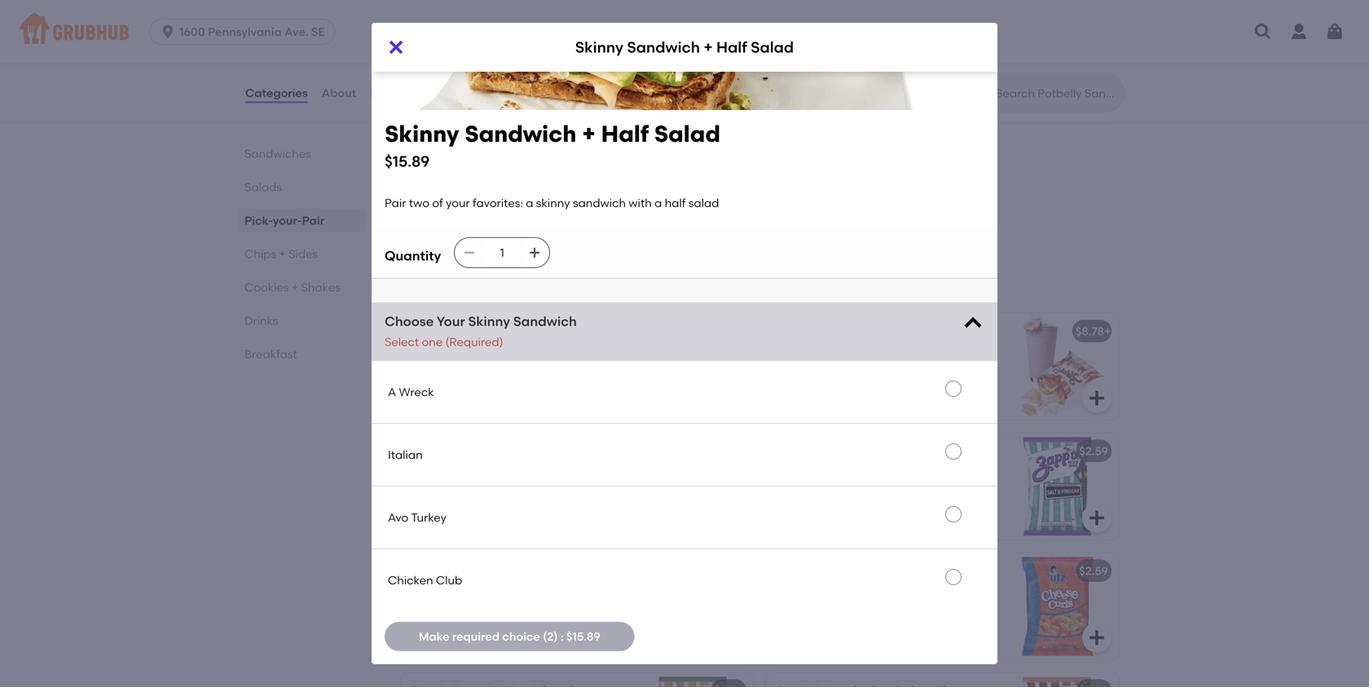 Task type: vqa. For each thing, say whether or not it's contained in the screenshot.
2
no



Task type: describe. For each thing, give the bounding box(es) containing it.
cookies
[[245, 280, 289, 294]]

deal! for shake.
[[859, 348, 887, 361]]

turkey
[[411, 511, 447, 524]]

1 horizontal spatial half
[[665, 196, 686, 210]]

categories
[[245, 86, 308, 100]]

cup for sandwich
[[503, 67, 524, 81]]

select
[[385, 335, 419, 349]]

$15.89 for make required choice (2)
[[567, 630, 601, 643]]

choose your skinny sandwich select one (required)
[[385, 314, 577, 349]]

pennsylvania
[[208, 25, 282, 39]]

cup for salad
[[847, 27, 871, 41]]

salad inside skinny sandwich + half salad $15.89
[[654, 120, 721, 148]]

your for skinny sandwich + half salad
[[472, 170, 496, 184]]

skinny inside choose your skinny sandwich select one (required)
[[468, 314, 510, 329]]

sandwiches
[[245, 147, 311, 161]]

two for skinny sandwich + half salad
[[435, 170, 456, 184]]

pair two of your favorites: a skinny sandwich with a half salad down skinny sandwich + half salad $15.89 at top
[[385, 196, 719, 210]]

soup for skinny sandwich + cup of soup
[[558, 27, 586, 41]]

chicken club
[[388, 573, 462, 587]]

& for half
[[911, 67, 920, 81]]

$2.59 button for baked lay's
[[766, 553, 1118, 659]]

$13.79
[[710, 27, 743, 41]]

$2.59 for baked lay's
[[1080, 564, 1109, 578]]

italian
[[388, 448, 423, 462]]

half inside pair two of your favorites: a half salad with a cup of mac & cheese, chili or soup
[[927, 50, 948, 64]]

0 vertical spatial skinny sandwich + half salad
[[575, 38, 794, 56]]

zapp's mesquite bar-b-que chips image
[[996, 673, 1118, 687]]

baked
[[411, 564, 446, 578]]

a wreck
[[388, 385, 434, 399]]

choose inside choose your skinny sandwich select one (required)
[[385, 314, 434, 329]]

se
[[311, 25, 325, 39]]

salad inside pair two of your favorites: a skinny sandwich with a half salad
[[527, 186, 557, 200]]

drink.
[[478, 364, 508, 378]]

$2.59 for zapp's regular chips
[[1080, 444, 1109, 458]]

regular
[[452, 444, 496, 458]]

drink
[[455, 325, 485, 338]]

with for skinny sandwich + half salad
[[467, 186, 490, 200]]

1600 pennsylvania ave. se
[[179, 25, 325, 39]]

club
[[436, 573, 462, 587]]

salad inside pair two of your favorites: a half salad with a cup of mac & cheese, chili or soup
[[776, 67, 807, 81]]

choose for make it a meal deal! choose any chips and a drink.
[[525, 348, 567, 361]]

avo turkey button
[[372, 487, 998, 549]]

skinny for skinny sandwich + half salad
[[562, 170, 596, 184]]

meal for shake.
[[829, 348, 856, 361]]

zapp's
[[411, 444, 449, 458]]

it for shake.
[[809, 348, 816, 361]]

sandwich for skinny sandwich + half salad
[[411, 186, 464, 200]]

pair two of your favorites: a skinny sandwich with a half salad up input item quantity "number field"
[[411, 170, 596, 200]]

baked lay's button
[[401, 553, 753, 659]]

1600 pennsylvania ave. se button
[[149, 19, 342, 45]]

and for drink.
[[443, 364, 465, 378]]

soup for half salad + cup of soup
[[887, 27, 916, 41]]

(required)
[[445, 335, 503, 349]]

and for shake.
[[808, 364, 830, 378]]

1 horizontal spatial sides
[[466, 275, 512, 296]]

half inside skinny sandwich + half salad $15.89
[[601, 120, 649, 148]]

half salad + cup of soup
[[776, 27, 916, 41]]

cheese, for pair two of your favorites: a skinny sandwich with a cup of mac & cheese, chili or soup
[[411, 83, 453, 97]]

chips down pick-
[[245, 247, 276, 261]]

favorites: for skinny sandwich + half salad
[[499, 170, 549, 184]]

pair two of your favorites: a half salad with a cup of mac & cheese, chili or soup
[[776, 50, 965, 97]]

or for sandwich
[[481, 83, 492, 97]]

any for make it a meal deal! choose any chips and a drink.
[[570, 348, 590, 361]]

it for drink.
[[444, 348, 451, 361]]

salads
[[245, 180, 282, 194]]

pair for half salad + cup of soup
[[776, 50, 798, 64]]

two for half salad + cup of soup
[[800, 50, 821, 64]]

chips down quantity
[[398, 275, 447, 296]]

about
[[322, 86, 356, 100]]

choose for make it a meal deal! choose any chips and a shake.
[[890, 348, 932, 361]]

& for skinny
[[568, 67, 577, 81]]

reviews
[[370, 86, 416, 100]]

meal for drink.
[[464, 348, 491, 361]]

1 vertical spatial skinny sandwich + half salad
[[411, 147, 576, 161]]

chicken
[[388, 573, 433, 587]]

skinny sandwich + cup of soup image
[[631, 16, 753, 122]]

a wreck button
[[372, 361, 998, 423]]

pick-your-pair
[[245, 214, 325, 227]]

skinny sandwich + cup of soup
[[411, 27, 586, 41]]

zapp's hotter 'n hot jalapeño chips image
[[631, 673, 753, 687]]

0 horizontal spatial chips + sides
[[245, 247, 318, 261]]

+ inside skinny sandwich + half salad $15.89
[[582, 120, 596, 148]]

make for make it a meal deal! choose any chips and a drink.
[[411, 348, 441, 361]]

favorites: for half salad + cup of soup
[[864, 50, 914, 64]]

drinks
[[245, 314, 278, 328]]

cup for salad
[[846, 67, 867, 81]]



Task type: locate. For each thing, give the bounding box(es) containing it.
utz cheese curls image
[[996, 553, 1118, 659]]

chips inside make it a meal deal! choose any chips and a drink.
[[411, 364, 440, 378]]

choice
[[502, 630, 540, 643]]

mac down half salad + cup of soup
[[883, 67, 908, 81]]

deal!
[[493, 348, 522, 361], [859, 348, 887, 361]]

your inside pair two of your favorites: a skinny sandwich with a half salad
[[472, 170, 496, 184]]

$2.59 button for zapp's regular chips
[[766, 433, 1118, 539]]

deal! for drink.
[[493, 348, 522, 361]]

soup for sandwich
[[495, 83, 522, 97]]

0 vertical spatial $15.89
[[385, 153, 430, 171]]

soup up pair two of your favorites: a half salad with a cup of mac & cheese, chili or soup in the right of the page
[[887, 27, 916, 41]]

1 it from the left
[[444, 348, 451, 361]]

cup down skinny sandwich + cup of soup
[[503, 67, 524, 81]]

0 horizontal spatial it
[[444, 348, 451, 361]]

your for half salad + cup of soup
[[837, 50, 861, 64]]

0 horizontal spatial &
[[568, 67, 577, 81]]

1 vertical spatial $2.59 button
[[766, 553, 1118, 659]]

0 vertical spatial $2.59 button
[[766, 433, 1118, 539]]

chili down skinny sandwich + cup of soup
[[456, 83, 478, 97]]

deal! up drink.
[[493, 348, 522, 361]]

1 vertical spatial skinny
[[562, 170, 596, 184]]

1 horizontal spatial chili
[[776, 83, 798, 97]]

svg image
[[160, 24, 176, 40], [386, 37, 406, 57], [1087, 91, 1107, 111], [463, 246, 476, 259], [528, 246, 541, 259]]

cup up pair two of your favorites: a skinny sandwich with a cup of mac & cheese, chili or soup
[[518, 27, 541, 41]]

1 vertical spatial chips + sides
[[398, 275, 512, 296]]

mac for half
[[883, 67, 908, 81]]

deal! up shake.
[[859, 348, 887, 361]]

1 horizontal spatial or
[[801, 83, 812, 97]]

1 horizontal spatial chips
[[776, 364, 805, 378]]

2 soup from the left
[[887, 27, 916, 41]]

1 horizontal spatial soup
[[887, 27, 916, 41]]

chili for salad
[[776, 83, 798, 97]]

chips + sides up your
[[398, 275, 512, 296]]

make inside make it a meal deal! choose any chips and a drink.
[[411, 348, 441, 361]]

italian button
[[372, 424, 998, 486]]

or inside pair two of your favorites: a half salad with a cup of mac & cheese, chili or soup
[[801, 83, 812, 97]]

it
[[444, 348, 451, 361], [809, 348, 816, 361]]

sandwich for skinny sandwich + cup of soup
[[411, 67, 464, 81]]

& inside pair two of your favorites: a half salad with a cup of mac & cheese, chili or soup
[[911, 67, 920, 81]]

it inside make it a meal deal! choose any chips and a shake.
[[809, 348, 816, 361]]

your
[[437, 314, 465, 329]]

two inside pair two of your favorites: a half salad with a cup of mac & cheese, chili or soup
[[800, 50, 821, 64]]

1 horizontal spatial cup
[[846, 67, 867, 81]]

$2.59
[[1080, 444, 1109, 458], [1080, 564, 1109, 578]]

reviews button
[[369, 64, 416, 122]]

0 horizontal spatial soup
[[495, 83, 522, 97]]

2 & from the left
[[911, 67, 920, 81]]

chili inside pair two of your favorites: a half salad with a cup of mac & cheese, chili or soup
[[776, 83, 798, 97]]

chili down half salad + cup of soup
[[776, 83, 798, 97]]

avo turkey
[[388, 511, 447, 524]]

&
[[568, 67, 577, 81], [911, 67, 920, 81]]

with inside pair two of your favorites: a half salad with a cup of mac & cheese, chili or soup
[[809, 67, 833, 81]]

cup inside pair two of your favorites: a half salad with a cup of mac & cheese, chili or soup
[[846, 67, 867, 81]]

favorites: inside pair two of your favorites: a skinny sandwich with a half salad
[[499, 170, 549, 184]]

1 horizontal spatial meal
[[829, 348, 856, 361]]

favorites: inside pair two of your favorites: a skinny sandwich with a cup of mac & cheese, chili or soup
[[499, 50, 549, 64]]

chips
[[245, 247, 276, 261], [398, 275, 447, 296], [411, 325, 443, 338], [498, 444, 531, 458]]

Input item quantity number field
[[484, 238, 520, 268]]

cup
[[503, 67, 524, 81], [846, 67, 867, 81]]

make it a meal deal! choose any chips and a shake.
[[776, 348, 956, 378]]

of
[[544, 27, 555, 41], [873, 27, 885, 41], [458, 50, 469, 64], [824, 50, 835, 64], [527, 67, 538, 81], [870, 67, 880, 81], [458, 170, 469, 184], [432, 196, 443, 210]]

one
[[422, 335, 443, 349]]

1 horizontal spatial cheese,
[[923, 67, 965, 81]]

with inside pair two of your favorites: a skinny sandwich with a cup of mac & cheese, chili or soup
[[467, 67, 490, 81]]

& inside pair two of your favorites: a skinny sandwich with a cup of mac & cheese, chili or soup
[[568, 67, 577, 81]]

1 horizontal spatial &
[[911, 67, 920, 81]]

your inside pair two of your favorites: a skinny sandwich with a cup of mac & cheese, chili or soup
[[472, 50, 496, 64]]

pick-
[[245, 214, 273, 227]]

chips left shake.
[[776, 364, 805, 378]]

cheese, inside pair two of your favorites: a half salad with a cup of mac & cheese, chili or soup
[[923, 67, 965, 81]]

and inside make it a meal deal! choose any chips and a drink.
[[443, 364, 465, 378]]

cheese, inside pair two of your favorites: a skinny sandwich with a cup of mac & cheese, chili or soup
[[411, 83, 453, 97]]

make inside make it a meal deal! choose any chips and a shake.
[[776, 348, 806, 361]]

baked lay's
[[411, 564, 478, 578]]

2 and from the left
[[808, 364, 830, 378]]

about button
[[321, 64, 357, 122]]

cup
[[518, 27, 541, 41], [847, 27, 871, 41]]

$15.89 right the :
[[567, 630, 601, 643]]

sides up cookies + shakes
[[289, 247, 318, 261]]

meal inside make it a meal deal! choose any chips and a drink.
[[464, 348, 491, 361]]

$8.78
[[1076, 325, 1105, 338]]

soup
[[495, 83, 522, 97], [815, 83, 842, 97]]

pair two of your favorites: a skinny sandwich with a cup of mac & cheese, chili or soup
[[411, 50, 596, 97]]

sandwich inside pair two of your favorites: a skinny sandwich with a cup of mac & cheese, chili or soup
[[411, 67, 464, 81]]

1 horizontal spatial soup
[[815, 83, 842, 97]]

1 & from the left
[[568, 67, 577, 81]]

a
[[388, 385, 396, 399]]

your inside pair two of your favorites: a half salad with a cup of mac & cheese, chili or soup
[[837, 50, 861, 64]]

Search Potbelly Sandwich Works search field
[[994, 86, 1119, 101]]

1 horizontal spatial $15.89
[[567, 630, 601, 643]]

soup up pair two of your favorites: a skinny sandwich with a cup of mac & cheese, chili or soup
[[558, 27, 586, 41]]

2 horizontal spatial half
[[927, 50, 948, 64]]

categories button
[[245, 64, 309, 122]]

1 cup from the left
[[518, 27, 541, 41]]

0 vertical spatial cheese,
[[923, 67, 965, 81]]

1 or from the left
[[481, 83, 492, 97]]

choose inside make it a meal deal! choose any chips and a shake.
[[890, 348, 932, 361]]

skinny inside pair two of your favorites: a skinny sandwich with a half salad
[[562, 170, 596, 184]]

make
[[411, 348, 441, 361], [776, 348, 806, 361], [419, 630, 450, 643]]

chips + drink
[[411, 325, 485, 338]]

shake.
[[843, 364, 878, 378]]

skinny sandwich + half salad
[[575, 38, 794, 56], [411, 147, 576, 161]]

sandwich up quantity
[[411, 186, 464, 200]]

1 cup from the left
[[503, 67, 524, 81]]

1 horizontal spatial chips + sides
[[398, 275, 512, 296]]

soup down skinny sandwich + cup of soup
[[495, 83, 522, 97]]

chili
[[456, 83, 478, 97], [776, 83, 798, 97]]

2 horizontal spatial salad
[[776, 67, 807, 81]]

or inside pair two of your favorites: a skinny sandwich with a cup of mac & cheese, chili or soup
[[481, 83, 492, 97]]

0 vertical spatial $2.59
[[1080, 444, 1109, 458]]

chips for make it a meal deal! choose any chips and a drink.
[[411, 364, 440, 378]]

mac inside pair two of your favorites: a skinny sandwich with a cup of mac & cheese, chili or soup
[[540, 67, 566, 81]]

required
[[452, 630, 500, 643]]

any
[[570, 348, 590, 361], [935, 348, 956, 361]]

1 horizontal spatial deal!
[[859, 348, 887, 361]]

choose inside make it a meal deal! choose any chips and a drink.
[[525, 348, 567, 361]]

and down (required)
[[443, 364, 465, 378]]

mac down skinny sandwich + cup of soup
[[540, 67, 566, 81]]

skinny sandwich + half salad $15.89
[[385, 120, 721, 171]]

zapp's regular chips image
[[631, 433, 753, 539]]

$8.78 +
[[1076, 325, 1111, 338]]

1 horizontal spatial salad
[[689, 196, 719, 210]]

meal
[[464, 348, 491, 361], [829, 348, 856, 361]]

1 chili from the left
[[456, 83, 478, 97]]

1 horizontal spatial cup
[[847, 27, 871, 41]]

chips left drink
[[411, 325, 443, 338]]

0 horizontal spatial half
[[503, 186, 524, 200]]

pair two of your favorites: a skinny sandwich with a half salad
[[411, 170, 596, 200], [385, 196, 719, 210]]

& down half salad + cup of soup
[[911, 67, 920, 81]]

chips + drink image
[[631, 314, 753, 420]]

with for half salad + cup of soup
[[809, 67, 833, 81]]

it inside make it a meal deal! choose any chips and a drink.
[[444, 348, 451, 361]]

salad
[[802, 27, 835, 41], [751, 38, 794, 56], [654, 120, 721, 148], [544, 147, 576, 161]]

$15.89 inside skinny sandwich + half salad $15.89
[[385, 153, 430, 171]]

1 horizontal spatial and
[[808, 364, 830, 378]]

cheese,
[[923, 67, 965, 81], [411, 83, 453, 97]]

1 deal! from the left
[[493, 348, 522, 361]]

1 horizontal spatial mac
[[883, 67, 908, 81]]

chips up "wreck"
[[411, 364, 440, 378]]

sandwich down skinny sandwich + half salad $15.89 at top
[[573, 196, 626, 210]]

half salad + cup of soup image
[[996, 16, 1118, 122]]

2 cup from the left
[[846, 67, 867, 81]]

chips
[[411, 364, 440, 378], [776, 364, 805, 378]]

soup down half salad + cup of soup
[[815, 83, 842, 97]]

ave.
[[285, 25, 308, 39]]

skinny inside pair two of your favorites: a skinny sandwich with a cup of mac & cheese, chili or soup
[[562, 50, 596, 64]]

skinny
[[411, 27, 447, 41], [575, 38, 624, 56], [385, 120, 459, 148], [411, 147, 447, 161], [468, 314, 510, 329]]

two
[[435, 50, 456, 64], [800, 50, 821, 64], [435, 170, 456, 184], [409, 196, 430, 210]]

0 horizontal spatial cup
[[518, 27, 541, 41]]

0 horizontal spatial soup
[[558, 27, 586, 41]]

main navigation navigation
[[0, 0, 1369, 64]]

breakfast
[[245, 347, 297, 361]]

half inside pair two of your favorites: a skinny sandwich with a half salad
[[503, 186, 524, 200]]

wreck
[[399, 385, 434, 399]]

0 horizontal spatial and
[[443, 364, 465, 378]]

soup inside pair two of your favorites: a skinny sandwich with a cup of mac & cheese, chili or soup
[[495, 83, 522, 97]]

skinny inside skinny sandwich + half salad $15.89
[[385, 120, 459, 148]]

shakes
[[301, 280, 341, 294]]

:
[[561, 630, 564, 643]]

with
[[467, 67, 490, 81], [809, 67, 833, 81], [467, 186, 490, 200], [629, 196, 652, 210]]

pair for skinny sandwich + cup of soup
[[411, 50, 432, 64]]

cup inside pair two of your favorites: a skinny sandwich with a cup of mac & cheese, chili or soup
[[503, 67, 524, 81]]

cookies + shakes
[[245, 280, 341, 294]]

2 chili from the left
[[776, 83, 798, 97]]

sandwich inside choose your skinny sandwich select one (required)
[[513, 314, 577, 329]]

deal! inside make it a meal deal! choose any chips and a shake.
[[859, 348, 887, 361]]

0 vertical spatial chips + sides
[[245, 247, 318, 261]]

and inside make it a meal deal! choose any chips and a shake.
[[808, 364, 830, 378]]

or
[[481, 83, 492, 97], [801, 83, 812, 97]]

1 $2.59 button from the top
[[766, 433, 1118, 539]]

pair inside pair two of your favorites: a skinny sandwich with a half salad
[[411, 170, 432, 184]]

chips right regular
[[498, 444, 531, 458]]

or down half salad + cup of soup
[[801, 83, 812, 97]]

2 vertical spatial skinny
[[536, 196, 570, 210]]

1 vertical spatial cheese,
[[411, 83, 453, 97]]

$2.59 button
[[766, 433, 1118, 539], [766, 553, 1118, 659]]

1 $2.59 from the top
[[1080, 444, 1109, 458]]

meal inside make it a meal deal! choose any chips and a shake.
[[829, 348, 856, 361]]

your-
[[273, 214, 302, 227]]

1 any from the left
[[570, 348, 590, 361]]

make for make it a meal deal! choose any chips and a shake.
[[776, 348, 806, 361]]

cup up pair two of your favorites: a half salad with a cup of mac & cheese, chili or soup in the right of the page
[[847, 27, 871, 41]]

with for skinny sandwich + cup of soup
[[467, 67, 490, 81]]

skinny sandwich + half salad image
[[631, 136, 753, 242]]

1 horizontal spatial it
[[809, 348, 816, 361]]

sandwich up "reviews"
[[411, 67, 464, 81]]

1 soup from the left
[[495, 83, 522, 97]]

soup inside pair two of your favorites: a half salad with a cup of mac & cheese, chili or soup
[[815, 83, 842, 97]]

quantity
[[385, 248, 441, 264]]

2 or from the left
[[801, 83, 812, 97]]

two for skinny sandwich + cup of soup
[[435, 50, 456, 64]]

zapp's salt & vinegar chips image
[[996, 433, 1118, 539]]

0 horizontal spatial chili
[[456, 83, 478, 97]]

skinny for skinny sandwich + cup of soup
[[562, 50, 596, 64]]

0 vertical spatial skinny
[[562, 50, 596, 64]]

2 any from the left
[[935, 348, 956, 361]]

your
[[472, 50, 496, 64], [837, 50, 861, 64], [472, 170, 496, 184], [446, 196, 470, 210]]

sandwich inside skinny sandwich + half salad $15.89
[[465, 120, 577, 148]]

2 horizontal spatial choose
[[890, 348, 932, 361]]

$15.89 down reviews button
[[385, 153, 430, 171]]

of inside pair two of your favorites: a skinny sandwich with a half salad
[[458, 170, 469, 184]]

0 horizontal spatial $15.89
[[385, 153, 430, 171]]

2 soup from the left
[[815, 83, 842, 97]]

a
[[552, 50, 560, 64], [917, 50, 925, 64], [493, 67, 500, 81], [835, 67, 843, 81], [552, 170, 560, 184], [493, 186, 500, 200], [526, 196, 533, 210], [655, 196, 662, 210], [453, 348, 461, 361], [819, 348, 826, 361], [468, 364, 475, 378], [833, 364, 840, 378]]

2 $2.59 button from the top
[[766, 553, 1118, 659]]

soup for salad
[[815, 83, 842, 97]]

cup down half salad + cup of soup
[[846, 67, 867, 81]]

+
[[508, 27, 515, 41], [837, 27, 844, 41], [704, 38, 713, 56], [582, 120, 596, 148], [508, 147, 515, 161], [279, 247, 286, 261], [452, 275, 462, 296], [292, 280, 299, 294], [446, 325, 453, 338], [1105, 325, 1111, 338]]

mac inside pair two of your favorites: a half salad with a cup of mac & cheese, chili or soup
[[883, 67, 908, 81]]

your for skinny sandwich + cup of soup
[[472, 50, 496, 64]]

svg image
[[1254, 22, 1273, 42], [1325, 22, 1345, 42], [722, 91, 742, 111], [722, 211, 742, 230], [962, 312, 985, 335], [1087, 389, 1107, 408], [1087, 508, 1107, 528], [1087, 628, 1107, 648]]

0 horizontal spatial sides
[[289, 247, 318, 261]]

0 horizontal spatial salad
[[527, 186, 557, 200]]

(2)
[[543, 630, 558, 643]]

1 mac from the left
[[540, 67, 566, 81]]

pair inside pair two of your favorites: a half salad with a cup of mac & cheese, chili or soup
[[776, 50, 798, 64]]

make it a meal deal! choose any chips and a drink.
[[411, 348, 590, 378]]

zapp's regular chips
[[411, 444, 531, 458]]

2 it from the left
[[809, 348, 816, 361]]

zapp's regular chips button
[[401, 433, 753, 539]]

svg image inside 1600 pennsylvania ave. se "button"
[[160, 24, 176, 40]]

or for salad
[[801, 83, 812, 97]]

avo
[[388, 511, 409, 524]]

meal up shake.
[[829, 348, 856, 361]]

1 meal from the left
[[464, 348, 491, 361]]

1 chips from the left
[[411, 364, 440, 378]]

chili for sandwich
[[456, 83, 478, 97]]

deal! inside make it a meal deal! choose any chips and a drink.
[[493, 348, 522, 361]]

soup
[[558, 27, 586, 41], [887, 27, 916, 41]]

0 horizontal spatial mac
[[540, 67, 566, 81]]

$15.89
[[385, 153, 430, 171], [567, 630, 601, 643]]

chicken club button
[[372, 549, 998, 611]]

& up skinny sandwich + half salad $15.89 at top
[[568, 67, 577, 81]]

and left shake.
[[808, 364, 830, 378]]

meal up drink.
[[464, 348, 491, 361]]

0 horizontal spatial deal!
[[493, 348, 522, 361]]

cheese, for pair two of your favorites: a half salad with a cup of mac & cheese, chili or soup
[[923, 67, 965, 81]]

any for make it a meal deal! choose any chips and a shake.
[[935, 348, 956, 361]]

any inside make it a meal deal! choose any chips and a shake.
[[935, 348, 956, 361]]

baked lay's image
[[631, 553, 753, 659]]

2 $2.59 from the top
[[1080, 564, 1109, 578]]

chips + sides down pick-your-pair
[[245, 247, 318, 261]]

2 cup from the left
[[847, 27, 871, 41]]

sides down input item quantity "number field"
[[466, 275, 512, 296]]

0 horizontal spatial or
[[481, 83, 492, 97]]

sides
[[289, 247, 318, 261], [466, 275, 512, 296]]

0 vertical spatial sides
[[289, 247, 318, 261]]

make required choice (2) : $15.89
[[419, 630, 601, 643]]

two inside pair two of your favorites: a skinny sandwich with a cup of mac & cheese, chili or soup
[[435, 50, 456, 64]]

lay's
[[449, 564, 478, 578]]

pair for skinny sandwich + half salad
[[411, 170, 432, 184]]

and
[[443, 364, 465, 378], [808, 364, 830, 378]]

1 vertical spatial $15.89
[[567, 630, 601, 643]]

salad
[[776, 67, 807, 81], [527, 186, 557, 200], [689, 196, 719, 210]]

1600
[[179, 25, 205, 39]]

0 horizontal spatial chips
[[411, 364, 440, 378]]

1 vertical spatial sides
[[466, 275, 512, 296]]

mac
[[540, 67, 566, 81], [883, 67, 908, 81]]

chips for make it a meal deal! choose any chips and a shake.
[[776, 364, 805, 378]]

chips + shake image
[[996, 314, 1118, 420]]

1 and from the left
[[443, 364, 465, 378]]

favorites:
[[499, 50, 549, 64], [864, 50, 914, 64], [499, 170, 549, 184], [473, 196, 523, 210]]

1 horizontal spatial choose
[[525, 348, 567, 361]]

2 deal! from the left
[[859, 348, 887, 361]]

0 horizontal spatial meal
[[464, 348, 491, 361]]

sandwich
[[411, 67, 464, 81], [411, 186, 464, 200], [573, 196, 626, 210]]

favorites: for skinny sandwich + cup of soup
[[499, 50, 549, 64]]

chips inside 'zapp's regular chips' button
[[498, 444, 531, 458]]

or down skinny sandwich + cup of soup
[[481, 83, 492, 97]]

sandwich inside pair two of your favorites: a skinny sandwich with a half salad
[[411, 186, 464, 200]]

2 mac from the left
[[883, 67, 908, 81]]

pair inside pair two of your favorites: a skinny sandwich with a cup of mac & cheese, chili or soup
[[411, 50, 432, 64]]

1 vertical spatial $2.59
[[1080, 564, 1109, 578]]

0 horizontal spatial any
[[570, 348, 590, 361]]

favorites: inside pair two of your favorites: a half salad with a cup of mac & cheese, chili or soup
[[864, 50, 914, 64]]

cup for sandwich
[[518, 27, 541, 41]]

2 chips from the left
[[776, 364, 805, 378]]

0 horizontal spatial choose
[[385, 314, 434, 329]]

0 horizontal spatial cup
[[503, 67, 524, 81]]

skinny
[[562, 50, 596, 64], [562, 170, 596, 184], [536, 196, 570, 210]]

chili inside pair two of your favorites: a skinny sandwich with a cup of mac & cheese, chili or soup
[[456, 83, 478, 97]]

chips inside make it a meal deal! choose any chips and a shake.
[[776, 364, 805, 378]]

$15.89 for skinny sandwich + half salad
[[385, 153, 430, 171]]

any inside make it a meal deal! choose any chips and a drink.
[[570, 348, 590, 361]]

2 meal from the left
[[829, 348, 856, 361]]

mac for skinny
[[540, 67, 566, 81]]

half
[[927, 50, 948, 64], [503, 186, 524, 200], [665, 196, 686, 210]]

1 horizontal spatial any
[[935, 348, 956, 361]]

1 soup from the left
[[558, 27, 586, 41]]

0 horizontal spatial cheese,
[[411, 83, 453, 97]]



